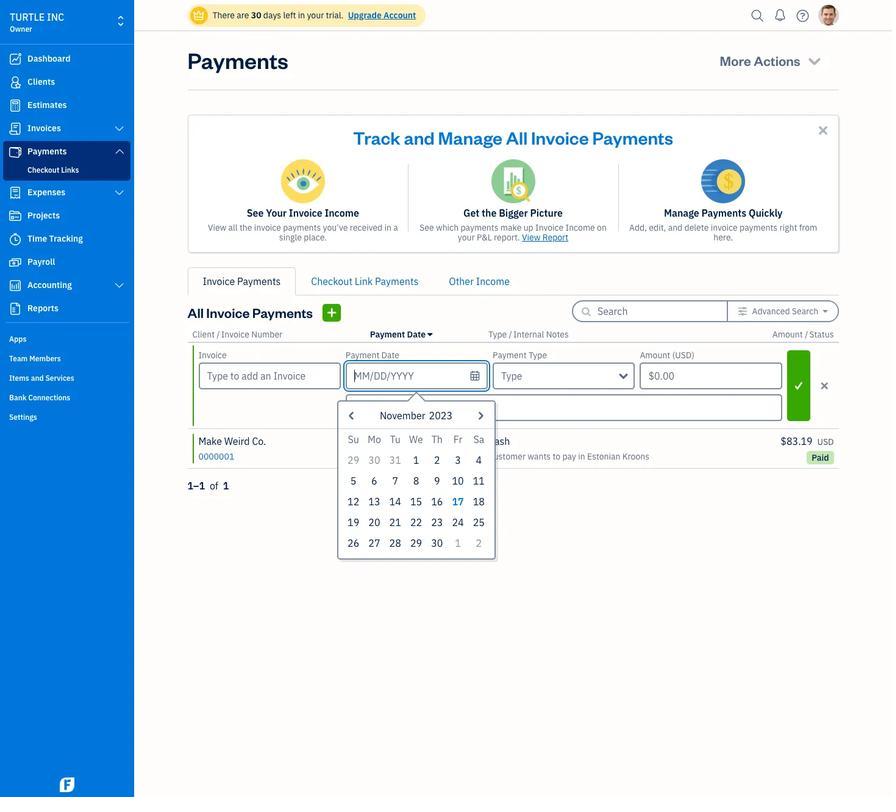 Task type: locate. For each thing, give the bounding box(es) containing it.
your left p&l
[[458, 232, 475, 243]]

1 vertical spatial chevron large down image
[[114, 281, 125, 291]]

and for services
[[31, 374, 44, 383]]

checkout up expenses
[[27, 165, 59, 175]]

12
[[348, 496, 360, 508]]

0 horizontal spatial date
[[382, 350, 400, 361]]

invoice inside 'manage payments quickly add, edit, and delete invoice payments right from here.'
[[711, 222, 738, 233]]

19
[[348, 516, 360, 529]]

income inside see your invoice income view all the invoice payments you've received in a single place.
[[325, 207, 359, 219]]

customer
[[489, 451, 526, 462]]

chevrondown image
[[807, 52, 824, 69]]

amount button
[[773, 329, 804, 340]]

2 button
[[427, 450, 448, 471], [469, 533, 490, 554]]

2 vertical spatial type
[[502, 370, 523, 382]]

27
[[369, 537, 381, 549]]

$83.19 usd paid
[[781, 435, 835, 463]]

0 horizontal spatial 1 button
[[406, 450, 427, 471]]

0 horizontal spatial 29
[[348, 454, 360, 466]]

2 up 9 on the left of the page
[[435, 454, 440, 466]]

delete
[[685, 222, 709, 233]]

payments down get
[[461, 222, 499, 233]]

client / invoice number
[[193, 329, 283, 340]]

report
[[543, 232, 569, 243]]

2 invoice from the left
[[711, 222, 738, 233]]

3 / from the left
[[806, 329, 809, 340]]

days
[[264, 10, 281, 21]]

15
[[411, 496, 422, 508]]

1 vertical spatial 30
[[369, 454, 381, 466]]

0 vertical spatial chevron large down image
[[114, 124, 125, 134]]

/ for invoice
[[217, 329, 220, 340]]

get
[[464, 207, 480, 219]]

2 button down 25
[[469, 533, 490, 554]]

1 horizontal spatial your
[[458, 232, 475, 243]]

invoice
[[532, 126, 589, 149], [289, 207, 323, 219], [536, 222, 564, 233], [203, 275, 235, 287], [206, 304, 250, 321], [221, 329, 250, 340], [199, 350, 227, 361]]

2 for bottom 2 button
[[476, 537, 482, 549]]

Search text field
[[598, 302, 708, 321]]

amount left (usd)
[[640, 350, 671, 361]]

2 vertical spatial and
[[31, 374, 44, 383]]

1 right of
[[223, 480, 229, 492]]

timer image
[[8, 233, 23, 245]]

1 vertical spatial 2
[[476, 537, 482, 549]]

chevron large down image up reports link
[[114, 281, 125, 291]]

0000001
[[199, 451, 235, 462]]

november 2023
[[380, 410, 453, 422]]

in right pay
[[579, 451, 586, 462]]

Invoice text field
[[200, 364, 340, 388]]

and right items
[[31, 374, 44, 383]]

2 horizontal spatial income
[[566, 222, 596, 233]]

invoice for your
[[254, 222, 281, 233]]

payments down your
[[283, 222, 321, 233]]

payments down quickly
[[740, 222, 778, 233]]

1 vertical spatial 29
[[411, 537, 422, 549]]

in left the a
[[385, 222, 392, 233]]

1 horizontal spatial 29
[[411, 537, 422, 549]]

1 button down we
[[406, 450, 427, 471]]

24
[[453, 516, 464, 529]]

we
[[410, 433, 424, 446]]

0 vertical spatial 2
[[435, 454, 440, 466]]

payments
[[188, 46, 289, 74], [593, 126, 674, 149], [27, 146, 67, 157], [702, 207, 747, 219], [237, 275, 281, 287], [375, 275, 419, 287], [253, 304, 313, 321]]

items and services
[[9, 374, 74, 383]]

2 / from the left
[[509, 329, 513, 340]]

a
[[394, 222, 398, 233]]

grid containing su
[[343, 429, 490, 554]]

1 horizontal spatial amount
[[773, 329, 804, 340]]

right
[[780, 222, 798, 233]]

advanced
[[753, 306, 791, 317]]

1 / from the left
[[217, 329, 220, 340]]

1 vertical spatial in
[[385, 222, 392, 233]]

payment image
[[8, 146, 23, 158]]

go to help image
[[794, 6, 813, 25]]

1 horizontal spatial and
[[404, 126, 435, 149]]

0 vertical spatial chevron large down image
[[114, 146, 125, 156]]

1 invoice from the left
[[254, 222, 281, 233]]

29
[[348, 454, 360, 466], [411, 537, 422, 549]]

1 horizontal spatial payments
[[461, 222, 499, 233]]

20 button
[[364, 512, 385, 533]]

12 button
[[343, 491, 364, 512]]

1 horizontal spatial invoice
[[711, 222, 738, 233]]

1 vertical spatial chevron large down image
[[114, 188, 125, 198]]

advanced search button
[[729, 302, 838, 321]]

2 vertical spatial 1
[[455, 537, 461, 549]]

invoice payments
[[203, 275, 281, 287]]

0 vertical spatial 1
[[414, 454, 419, 466]]

3 payments from the left
[[740, 222, 778, 233]]

payment date left caretdown icon
[[370, 329, 426, 340]]

16
[[432, 496, 443, 508]]

chevron large down image
[[114, 124, 125, 134], [114, 281, 125, 291]]

type down payment type
[[502, 370, 523, 382]]

type inside dropdown button
[[502, 370, 523, 382]]

2 button down th
[[427, 450, 448, 471]]

27 button
[[364, 533, 385, 554]]

/ right type button
[[509, 329, 513, 340]]

internal
[[514, 329, 545, 340]]

1 chevron large down image from the top
[[114, 124, 125, 134]]

0 horizontal spatial payments
[[283, 222, 321, 233]]

Notes (Optional) text field
[[346, 394, 783, 421]]

type up payment type
[[489, 329, 507, 340]]

0 vertical spatial type
[[489, 329, 507, 340]]

1 down the '24'
[[455, 537, 461, 549]]

0 horizontal spatial the
[[240, 222, 252, 233]]

1
[[414, 454, 419, 466], [223, 480, 229, 492], [455, 537, 461, 549]]

0 vertical spatial the
[[482, 207, 497, 219]]

1 vertical spatial 1
[[223, 480, 229, 492]]

29 down 22
[[411, 537, 422, 549]]

checkout for checkout links
[[27, 165, 59, 175]]

status
[[810, 329, 835, 340]]

checkout inside the main element
[[27, 165, 59, 175]]

0 vertical spatial see
[[247, 207, 264, 219]]

payments inside 'manage payments quickly add, edit, and delete invoice payments right from here.'
[[740, 222, 778, 233]]

payments inside see your invoice income view all the invoice payments you've received in a single place.
[[283, 222, 321, 233]]

30
[[251, 10, 262, 21], [369, 454, 381, 466], [432, 537, 443, 549]]

1 payments from the left
[[283, 222, 321, 233]]

number
[[252, 329, 283, 340]]

chevron large down image inside accounting link
[[114, 281, 125, 291]]

7
[[393, 475, 399, 487]]

client image
[[8, 76, 23, 88]]

in inside see your invoice income view all the invoice payments you've received in a single place.
[[385, 222, 392, 233]]

30 down 23
[[432, 537, 443, 549]]

13 button
[[364, 491, 385, 512]]

left
[[283, 10, 296, 21]]

all up get the bigger picture
[[506, 126, 528, 149]]

in for there
[[298, 10, 305, 21]]

1 horizontal spatial 1 button
[[448, 533, 469, 554]]

chevron large down image inside payments link
[[114, 146, 125, 156]]

and
[[404, 126, 435, 149], [669, 222, 683, 233], [31, 374, 44, 383]]

grid
[[343, 429, 490, 554]]

/ left status
[[806, 329, 809, 340]]

1 vertical spatial all
[[188, 304, 204, 321]]

reports link
[[3, 298, 131, 320]]

and right track
[[404, 126, 435, 149]]

0 vertical spatial and
[[404, 126, 435, 149]]

1 vertical spatial 29 button
[[406, 533, 427, 554]]

the right all
[[240, 222, 252, 233]]

0 horizontal spatial see
[[247, 207, 264, 219]]

expenses link
[[3, 182, 131, 204]]

2023
[[429, 410, 453, 422]]

the right get
[[482, 207, 497, 219]]

1 button
[[406, 450, 427, 471], [448, 533, 469, 554]]

2 chevron large down image from the top
[[114, 281, 125, 291]]

services
[[45, 374, 74, 383]]

1 vertical spatial your
[[458, 232, 475, 243]]

see inside see your invoice income view all the invoice payments you've received in a single place.
[[247, 207, 264, 219]]

turtle
[[10, 11, 45, 23]]

1 horizontal spatial 30
[[369, 454, 381, 466]]

date down payment date button
[[382, 350, 400, 361]]

1 horizontal spatial checkout
[[311, 275, 353, 287]]

1 horizontal spatial 2 button
[[469, 533, 490, 554]]

29 button
[[343, 450, 364, 471], [406, 533, 427, 554]]

30 down mo
[[369, 454, 381, 466]]

chevron large down image
[[114, 146, 125, 156], [114, 188, 125, 198]]

view right make
[[522, 232, 541, 243]]

checkout up add a new payment image
[[311, 275, 353, 287]]

2 horizontal spatial /
[[806, 329, 809, 340]]

/ for status
[[806, 329, 809, 340]]

1 horizontal spatial see
[[420, 222, 434, 233]]

8 button
[[406, 471, 427, 491]]

0 vertical spatial income
[[325, 207, 359, 219]]

0 vertical spatial checkout
[[27, 165, 59, 175]]

income up you've
[[325, 207, 359, 219]]

29 up 5
[[348, 454, 360, 466]]

Amount (USD) text field
[[640, 363, 783, 389]]

23 button
[[427, 512, 448, 533]]

owner
[[10, 24, 32, 34]]

type button
[[493, 363, 636, 389]]

single
[[279, 232, 302, 243]]

1 horizontal spatial date
[[407, 329, 426, 340]]

amount for amount / status
[[773, 329, 804, 340]]

report image
[[8, 303, 23, 315]]

0 horizontal spatial 30
[[251, 10, 262, 21]]

more
[[721, 52, 752, 69]]

30 button up 6
[[364, 450, 385, 471]]

2 horizontal spatial in
[[579, 451, 586, 462]]

0 horizontal spatial in
[[298, 10, 305, 21]]

1 vertical spatial payment date
[[346, 350, 400, 361]]

2 vertical spatial in
[[579, 451, 586, 462]]

0 horizontal spatial view
[[208, 222, 227, 233]]

30 for the leftmost 30 button
[[369, 454, 381, 466]]

and inside 'manage payments quickly add, edit, and delete invoice payments right from here.'
[[669, 222, 683, 233]]

date left caretdown icon
[[407, 329, 426, 340]]

1 horizontal spatial income
[[477, 275, 510, 287]]

0 horizontal spatial checkout
[[27, 165, 59, 175]]

your left 'trial.'
[[307, 10, 324, 21]]

1 vertical spatial income
[[566, 222, 596, 233]]

income
[[325, 207, 359, 219], [566, 222, 596, 233], [477, 275, 510, 287]]

invoices
[[27, 123, 61, 134]]

/
[[217, 329, 220, 340], [509, 329, 513, 340], [806, 329, 809, 340]]

1 horizontal spatial all
[[506, 126, 528, 149]]

0 horizontal spatial 2 button
[[427, 450, 448, 471]]

0 horizontal spatial /
[[217, 329, 220, 340]]

chevron large down image down estimates link
[[114, 124, 125, 134]]

type for type / internal notes
[[489, 329, 507, 340]]

0 vertical spatial 30
[[251, 10, 262, 21]]

crown image
[[193, 9, 205, 22]]

14
[[390, 496, 401, 508]]

0 vertical spatial 30 button
[[364, 450, 385, 471]]

2 vertical spatial 30
[[432, 537, 443, 549]]

invoice for payments
[[711, 222, 738, 233]]

in right left
[[298, 10, 305, 21]]

9
[[435, 475, 440, 487]]

chevron large down image inside expenses link
[[114, 188, 125, 198]]

the inside see your invoice income view all the invoice payments you've received in a single place.
[[240, 222, 252, 233]]

payments inside see which payments make up invoice income on your p&l report.
[[461, 222, 499, 233]]

checkout link payments
[[311, 275, 419, 287]]

1 up 8
[[414, 454, 419, 466]]

2 horizontal spatial and
[[669, 222, 683, 233]]

invoice down your
[[254, 222, 281, 233]]

time
[[27, 233, 47, 244]]

0 vertical spatial amount
[[773, 329, 804, 340]]

1 vertical spatial manage
[[665, 207, 700, 219]]

23
[[432, 516, 443, 529]]

29 button down 22
[[406, 533, 427, 554]]

amount (usd)
[[640, 350, 695, 361]]

checkout
[[27, 165, 59, 175], [311, 275, 353, 287]]

0 horizontal spatial income
[[325, 207, 359, 219]]

5
[[351, 475, 357, 487]]

2 horizontal spatial 30
[[432, 537, 443, 549]]

bigger
[[499, 207, 528, 219]]

0 vertical spatial in
[[298, 10, 305, 21]]

and inside the main element
[[31, 374, 44, 383]]

chevron large down image down checkout links link
[[114, 188, 125, 198]]

payment down payment date button
[[346, 350, 380, 361]]

0 horizontal spatial amount
[[640, 350, 671, 361]]

29 button down su
[[343, 450, 364, 471]]

2 payments from the left
[[461, 222, 499, 233]]

0 vertical spatial date
[[407, 329, 426, 340]]

view left all
[[208, 222, 227, 233]]

1 vertical spatial see
[[420, 222, 434, 233]]

amount down the advanced search
[[773, 329, 804, 340]]

28
[[390, 537, 401, 549]]

project image
[[8, 210, 23, 222]]

1 horizontal spatial /
[[509, 329, 513, 340]]

1 horizontal spatial 29 button
[[406, 533, 427, 554]]

0 horizontal spatial 2
[[435, 454, 440, 466]]

chevron large down image up checkout links link
[[114, 146, 125, 156]]

1 vertical spatial the
[[240, 222, 252, 233]]

30 right are
[[251, 10, 262, 21]]

0 vertical spatial 29 button
[[343, 450, 364, 471]]

payment down type button
[[493, 350, 527, 361]]

1 vertical spatial 30 button
[[427, 533, 448, 554]]

0 horizontal spatial all
[[188, 304, 204, 321]]

payment left caretdown icon
[[370, 329, 405, 340]]

reports
[[27, 303, 59, 314]]

0 vertical spatial payment date
[[370, 329, 426, 340]]

which
[[436, 222, 459, 233]]

1 vertical spatial checkout
[[311, 275, 353, 287]]

0 vertical spatial manage
[[439, 126, 503, 149]]

and right the edit,
[[669, 222, 683, 233]]

money image
[[8, 256, 23, 269]]

type down internal
[[529, 350, 548, 361]]

income right other
[[477, 275, 510, 287]]

0 horizontal spatial your
[[307, 10, 324, 21]]

income left on
[[566, 222, 596, 233]]

payments inside the main element
[[27, 146, 67, 157]]

checkout for checkout link payments
[[311, 275, 353, 287]]

24 button
[[448, 512, 469, 533]]

2 vertical spatial income
[[477, 275, 510, 287]]

income inside see which payments make up invoice income on your p&l report.
[[566, 222, 596, 233]]

november
[[380, 410, 426, 422]]

invoice right delete
[[711, 222, 738, 233]]

chevron large down image for expenses
[[114, 188, 125, 198]]

in inside cash customer wants to pay in estonian kroons
[[579, 451, 586, 462]]

30 button down 23
[[427, 533, 448, 554]]

all up client in the left top of the page
[[188, 304, 204, 321]]

invoice inside see your invoice income view all the invoice payments you've received in a single place.
[[254, 222, 281, 233]]

0000001 link
[[199, 450, 235, 462]]

2 horizontal spatial payments
[[740, 222, 778, 233]]

caretdown image
[[428, 330, 433, 339]]

21
[[390, 516, 401, 529]]

type
[[489, 329, 507, 340], [529, 350, 548, 361], [502, 370, 523, 382]]

1 horizontal spatial 2
[[476, 537, 482, 549]]

see left the which
[[420, 222, 434, 233]]

in for cash
[[579, 451, 586, 462]]

0 horizontal spatial invoice
[[254, 222, 281, 233]]

invoice
[[254, 222, 281, 233], [711, 222, 738, 233]]

1 horizontal spatial manage
[[665, 207, 700, 219]]

date
[[407, 329, 426, 340], [382, 350, 400, 361]]

20
[[369, 516, 381, 529]]

received
[[350, 222, 383, 233]]

team members
[[9, 354, 61, 363]]

payment date down payment date button
[[346, 350, 400, 361]]

clients link
[[3, 71, 131, 93]]

place.
[[304, 232, 327, 243]]

4
[[476, 454, 482, 466]]

invoice inside see your invoice income view all the invoice payments you've received in a single place.
[[289, 207, 323, 219]]

2 chevron large down image from the top
[[114, 188, 125, 198]]

see which payments make up invoice income on your p&l report.
[[420, 222, 607, 243]]

client
[[193, 329, 215, 340]]

1 chevron large down image from the top
[[114, 146, 125, 156]]

0 horizontal spatial 1
[[223, 480, 229, 492]]

1 vertical spatial and
[[669, 222, 683, 233]]

manage payments quickly image
[[702, 159, 746, 203]]

see inside see which payments make up invoice income on your p&l report.
[[420, 222, 434, 233]]

1 vertical spatial amount
[[640, 350, 671, 361]]

see left your
[[247, 207, 264, 219]]

/ right client in the left top of the page
[[217, 329, 220, 340]]

1 button down the '24'
[[448, 533, 469, 554]]

2 down 25
[[476, 537, 482, 549]]

1 horizontal spatial 30 button
[[427, 533, 448, 554]]



Task type: vqa. For each thing, say whether or not it's contained in the screenshot.


Task type: describe. For each thing, give the bounding box(es) containing it.
chart image
[[8, 280, 23, 292]]

report.
[[494, 232, 520, 243]]

chevron large down image for invoices
[[114, 124, 125, 134]]

Payment date in MM/DD/YYYY format text field
[[346, 363, 488, 389]]

payment type
[[493, 350, 548, 361]]

your inside see which payments make up invoice income on your p&l report.
[[458, 232, 475, 243]]

track
[[353, 126, 401, 149]]

see your invoice income view all the invoice payments you've received in a single place.
[[208, 207, 398, 243]]

notes
[[547, 329, 569, 340]]

on
[[598, 222, 607, 233]]

2 for 2 button to the top
[[435, 454, 440, 466]]

all
[[229, 222, 238, 233]]

1 horizontal spatial 1
[[414, 454, 419, 466]]

payments link
[[3, 141, 131, 163]]

payments for income
[[283, 222, 321, 233]]

1 vertical spatial date
[[382, 350, 400, 361]]

invoice image
[[8, 123, 23, 135]]

and for manage
[[404, 126, 435, 149]]

0 vertical spatial all
[[506, 126, 528, 149]]

1 horizontal spatial view
[[522, 232, 541, 243]]

from
[[800, 222, 818, 233]]

edit,
[[650, 222, 667, 233]]

track and manage all invoice payments
[[353, 126, 674, 149]]

14 button
[[385, 491, 406, 512]]

apps link
[[3, 330, 131, 348]]

actions
[[754, 52, 801, 69]]

0 vertical spatial 1 button
[[406, 450, 427, 471]]

payments for add,
[[740, 222, 778, 233]]

dashboard image
[[8, 53, 23, 65]]

see your invoice income image
[[281, 159, 325, 203]]

3
[[455, 454, 461, 466]]

view inside see your invoice income view all the invoice payments you've received in a single place.
[[208, 222, 227, 233]]

caretdown image
[[824, 306, 829, 316]]

0 horizontal spatial 29 button
[[343, 450, 364, 471]]

21 button
[[385, 512, 406, 533]]

/ for internal
[[509, 329, 513, 340]]

cancel image
[[815, 378, 836, 393]]

estimates link
[[3, 95, 131, 117]]

weird
[[224, 435, 250, 447]]

15 button
[[406, 491, 427, 512]]

30 for the rightmost 30 button
[[432, 537, 443, 549]]

su
[[348, 433, 359, 446]]

bank connections
[[9, 393, 70, 402]]

1–1
[[188, 480, 205, 492]]

all invoice payments
[[188, 304, 313, 321]]

0 horizontal spatial 30 button
[[364, 450, 385, 471]]

items and services link
[[3, 369, 131, 387]]

turtle inc owner
[[10, 11, 64, 34]]

more actions
[[721, 52, 801, 69]]

10 button
[[448, 471, 469, 491]]

25
[[473, 516, 485, 529]]

make weird co. 0000001
[[199, 435, 266, 462]]

make
[[199, 435, 222, 447]]

wants
[[528, 451, 551, 462]]

estimate image
[[8, 99, 23, 112]]

advanced search
[[753, 306, 819, 317]]

1 horizontal spatial the
[[482, 207, 497, 219]]

see for your
[[247, 207, 264, 219]]

are
[[237, 10, 249, 21]]

of
[[210, 480, 218, 492]]

your
[[266, 207, 287, 219]]

mo
[[368, 433, 381, 446]]

accounting
[[27, 280, 72, 291]]

add a new payment image
[[327, 305, 338, 320]]

2 horizontal spatial 1
[[455, 537, 461, 549]]

search image
[[749, 6, 768, 25]]

clients
[[27, 76, 55, 87]]

18 button
[[469, 491, 490, 512]]

upgrade
[[348, 10, 382, 21]]

make
[[501, 222, 522, 233]]

checkout link payments link
[[296, 267, 434, 295]]

close image
[[817, 123, 831, 137]]

0 vertical spatial 2 button
[[427, 450, 448, 471]]

settings link
[[3, 408, 131, 426]]

projects link
[[3, 205, 131, 227]]

chevron large down image for payments
[[114, 146, 125, 156]]

estonian
[[588, 451, 621, 462]]

team members link
[[3, 349, 131, 367]]

expenses
[[27, 187, 65, 198]]

31
[[390, 454, 401, 466]]

get the bigger picture image
[[492, 159, 536, 203]]

save image
[[789, 378, 810, 393]]

settings image
[[739, 306, 748, 316]]

13
[[369, 496, 381, 508]]

there
[[213, 10, 235, 21]]

freshbooks image
[[57, 778, 77, 792]]

bank
[[9, 393, 27, 402]]

1 vertical spatial type
[[529, 350, 548, 361]]

other income link
[[434, 267, 525, 295]]

there are 30 days left in your trial. upgrade account
[[213, 10, 416, 21]]

more actions button
[[710, 46, 835, 75]]

11
[[473, 475, 485, 487]]

6 button
[[364, 471, 385, 491]]

4 button
[[469, 450, 490, 471]]

quickly
[[750, 207, 783, 219]]

payments inside 'manage payments quickly add, edit, and delete invoice payments right from here.'
[[702, 207, 747, 219]]

17 button
[[448, 491, 469, 512]]

here.
[[714, 232, 734, 243]]

projects
[[27, 210, 60, 221]]

amount for amount (usd)
[[640, 350, 671, 361]]

notifications image
[[771, 3, 791, 27]]

22
[[411, 516, 422, 529]]

type for type
[[502, 370, 523, 382]]

to
[[553, 451, 561, 462]]

0 vertical spatial your
[[307, 10, 324, 21]]

1 vertical spatial 2 button
[[469, 533, 490, 554]]

22 button
[[406, 512, 427, 533]]

10
[[453, 475, 464, 487]]

expense image
[[8, 187, 23, 199]]

p&l
[[477, 232, 492, 243]]

invoice inside see which payments make up invoice income on your p&l report.
[[536, 222, 564, 233]]

0 vertical spatial 29
[[348, 454, 360, 466]]

links
[[61, 165, 79, 175]]

sa
[[474, 433, 485, 446]]

view report
[[522, 232, 569, 243]]

co.
[[252, 435, 266, 447]]

search
[[793, 306, 819, 317]]

main element
[[0, 0, 165, 797]]

see for which
[[420, 222, 434, 233]]

1 vertical spatial 1 button
[[448, 533, 469, 554]]

25 button
[[469, 512, 490, 533]]

manage inside 'manage payments quickly add, edit, and delete invoice payments right from here.'
[[665, 207, 700, 219]]

payroll
[[27, 256, 55, 267]]

chevron large down image for accounting
[[114, 281, 125, 291]]



